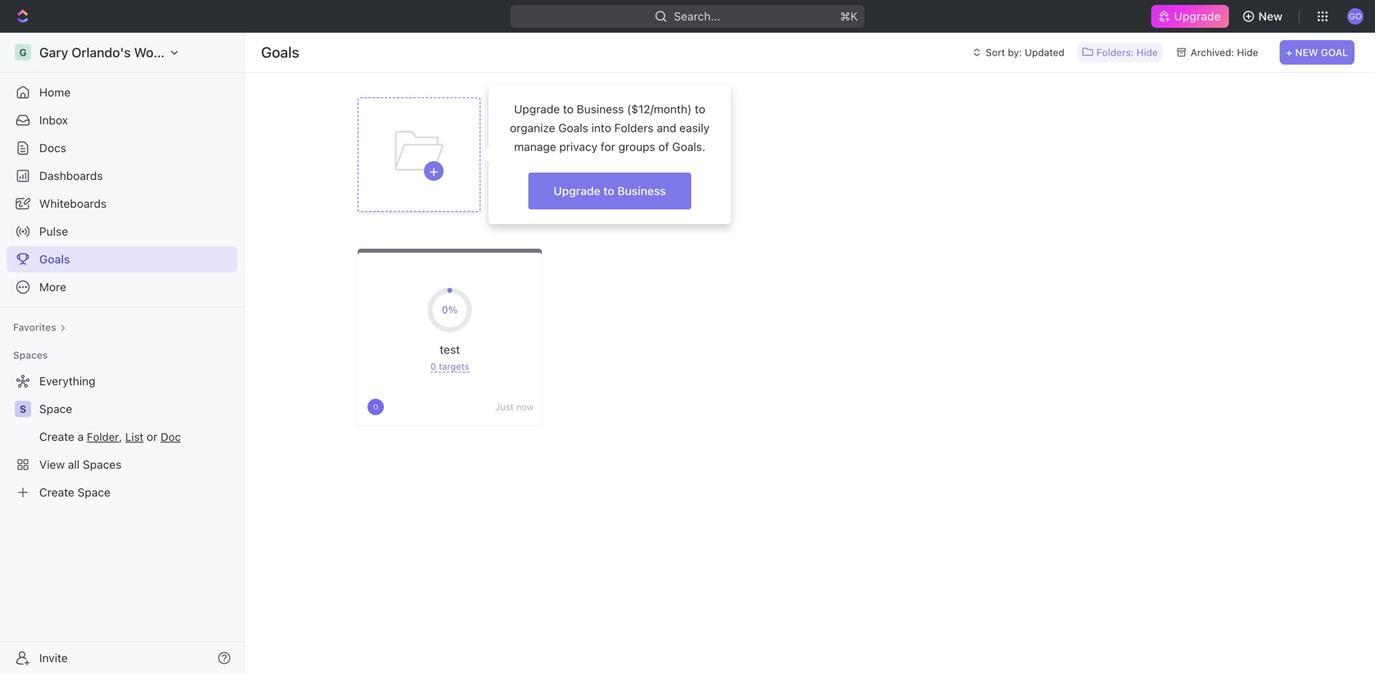 Task type: vqa. For each thing, say whether or not it's contained in the screenshot.
TO associated with Upgrade to Business
yes



Task type: describe. For each thing, give the bounding box(es) containing it.
goals inside sidebar 'navigation'
[[39, 253, 70, 266]]

folder
[[87, 431, 119, 444]]

whiteboards
[[39, 197, 107, 210]]

sort by: updated button
[[966, 43, 1069, 62]]

folder button
[[87, 431, 119, 444]]

inbox
[[39, 113, 68, 127]]

0 vertical spatial space
[[39, 402, 72, 416]]

create for create a folder , list or doc
[[39, 430, 74, 444]]

upgrade for upgrade to business
[[554, 184, 600, 198]]

dashboards link
[[7, 163, 237, 189]]

or
[[147, 430, 157, 444]]

test 0 targets
[[430, 343, 469, 372]]

all
[[68, 458, 80, 471]]

inbox link
[[7, 107, 237, 133]]

docs link
[[7, 135, 237, 161]]

s
[[20, 404, 26, 415]]

upgrade to business
[[554, 184, 666, 198]]

space, , element
[[15, 401, 31, 417]]

spaces inside view all spaces link
[[83, 458, 122, 471]]

upgrade link
[[1151, 5, 1229, 28]]

1 horizontal spatial new
[[1295, 47, 1318, 58]]

view
[[39, 458, 65, 471]]

test
[[440, 343, 460, 356]]

sort by: updated
[[986, 47, 1065, 58]]

goal
[[1321, 47, 1348, 58]]

hide for archived: hide
[[1237, 47, 1258, 58]]

pulse
[[39, 225, 68, 238]]

favorites
[[13, 322, 56, 333]]

gary orlando's workspace
[[39, 45, 202, 60]]

targets
[[439, 361, 469, 372]]

and
[[657, 121, 676, 135]]

0
[[430, 361, 436, 372]]

more button
[[7, 274, 237, 300]]

upgrade for upgrade to business ($12/month) to organize goals into folders and easily manage privacy for groups of goals.
[[514, 102, 560, 116]]

gary
[[39, 45, 68, 60]]

o button
[[366, 397, 386, 417]]

gary orlando's workspace, , element
[[15, 44, 31, 61]]

search...
[[674, 9, 721, 23]]

updated
[[1025, 47, 1065, 58]]

into
[[591, 121, 611, 135]]

list
[[125, 431, 143, 444]]

tree inside sidebar 'navigation'
[[7, 368, 237, 506]]

folders
[[614, 121, 654, 135]]

orlando's
[[72, 45, 131, 60]]

to for upgrade to business ($12/month) to organize goals into folders and easily manage privacy for groups of goals.
[[563, 102, 574, 116]]

by:
[[1008, 47, 1022, 58]]

sort
[[986, 47, 1005, 58]]

more
[[39, 280, 66, 294]]

manage
[[514, 140, 556, 153]]

create a folder , list or doc
[[39, 430, 181, 444]]

+ for +
[[429, 162, 438, 180]]

organize
[[510, 121, 555, 135]]

dashboards
[[39, 169, 103, 183]]

create space
[[39, 486, 111, 499]]

docs
[[39, 141, 66, 155]]

1 horizontal spatial space
[[78, 486, 111, 499]]

now
[[516, 402, 534, 413]]

upgrade for upgrade
[[1174, 9, 1221, 23]]

of
[[658, 140, 669, 153]]

g
[[19, 47, 27, 58]]

everything
[[39, 374, 95, 388]]

⌘k
[[840, 9, 858, 23]]

whiteboards link
[[7, 191, 237, 217]]



Task type: locate. For each thing, give the bounding box(es) containing it.
folders:
[[1096, 47, 1134, 58]]

for
[[601, 140, 615, 153]]

1 vertical spatial new
[[1295, 47, 1318, 58]]

spaces down folder
[[83, 458, 122, 471]]

to
[[563, 102, 574, 116], [695, 102, 705, 116], [603, 184, 614, 198]]

0 vertical spatial spaces
[[13, 349, 48, 361]]

1 horizontal spatial goals
[[261, 43, 299, 61]]

1 horizontal spatial spaces
[[83, 458, 122, 471]]

2 horizontal spatial goals
[[558, 121, 588, 135]]

space down everything
[[39, 402, 72, 416]]

a
[[78, 430, 84, 444]]

create
[[39, 430, 74, 444], [39, 486, 74, 499]]

to up privacy
[[563, 102, 574, 116]]

spaces down favorites
[[13, 349, 48, 361]]

go
[[1349, 11, 1362, 21]]

groups
[[618, 140, 655, 153]]

1 horizontal spatial +
[[1286, 47, 1293, 58]]

archived: hide
[[1191, 47, 1258, 58]]

upgrade down privacy
[[554, 184, 600, 198]]

space link
[[39, 396, 234, 422]]

0 horizontal spatial +
[[429, 162, 438, 180]]

business for upgrade to business
[[617, 184, 666, 198]]

o
[[373, 404, 378, 411]]

goals link
[[7, 246, 237, 273]]

pulse link
[[7, 219, 237, 245]]

1 vertical spatial create
[[39, 486, 74, 499]]

go button
[[1342, 3, 1369, 29]]

invite
[[39, 652, 68, 665]]

easily
[[679, 121, 710, 135]]

0 vertical spatial upgrade
[[1174, 9, 1221, 23]]

1 create from the top
[[39, 430, 74, 444]]

upgrade up organize
[[514, 102, 560, 116]]

upgrade inside upgrade link
[[1174, 9, 1221, 23]]

2 horizontal spatial to
[[695, 102, 705, 116]]

1 vertical spatial goals
[[558, 121, 588, 135]]

everything link
[[7, 368, 234, 395]]

business up into
[[577, 102, 624, 116]]

business inside upgrade to business link
[[617, 184, 666, 198]]

upgrade to business link
[[528, 173, 691, 210]]

1 horizontal spatial hide
[[1237, 47, 1258, 58]]

0 vertical spatial business
[[577, 102, 624, 116]]

doc
[[161, 431, 181, 444]]

just now
[[495, 402, 534, 413]]

+ for + new goal
[[1286, 47, 1293, 58]]

business for upgrade to business ($12/month) to organize goals into folders and easily manage privacy for groups of goals.
[[577, 102, 624, 116]]

1 vertical spatial space
[[78, 486, 111, 499]]

business
[[577, 102, 624, 116], [617, 184, 666, 198]]

upgrade inside upgrade to business ($12/month) to organize goals into folders and easily manage privacy for groups of goals.
[[514, 102, 560, 116]]

create left a
[[39, 430, 74, 444]]

tree containing everything
[[7, 368, 237, 506]]

+ new goal
[[1286, 47, 1348, 58]]

to up easily
[[695, 102, 705, 116]]

view all spaces
[[39, 458, 122, 471]]

hide for folders: hide
[[1137, 47, 1158, 58]]

upgrade to business ($12/month) to organize goals into folders and easily manage privacy for groups of goals.
[[510, 102, 710, 153]]

0 vertical spatial goals
[[261, 43, 299, 61]]

spaces
[[13, 349, 48, 361], [83, 458, 122, 471]]

create space link
[[7, 480, 234, 506]]

($12/month)
[[627, 102, 692, 116]]

goals inside upgrade to business ($12/month) to organize goals into folders and easily manage privacy for groups of goals.
[[558, 121, 588, 135]]

just
[[495, 402, 514, 413]]

goals
[[261, 43, 299, 61], [558, 121, 588, 135], [39, 253, 70, 266]]

list button
[[125, 431, 143, 444]]

2 create from the top
[[39, 486, 74, 499]]

1 vertical spatial spaces
[[83, 458, 122, 471]]

0 vertical spatial +
[[1286, 47, 1293, 58]]

favorites button
[[7, 318, 73, 337]]

1 horizontal spatial to
[[603, 184, 614, 198]]

0 horizontal spatial to
[[563, 102, 574, 116]]

workspace
[[134, 45, 202, 60]]

0 horizontal spatial new
[[1259, 9, 1283, 23]]

upgrade
[[1174, 9, 1221, 23], [514, 102, 560, 116], [554, 184, 600, 198]]

create for create space
[[39, 486, 74, 499]]

hide right the archived:
[[1237, 47, 1258, 58]]

+
[[1286, 47, 1293, 58], [429, 162, 438, 180]]

home link
[[7, 79, 237, 106]]

business down groups on the left top of the page
[[617, 184, 666, 198]]

goals.
[[672, 140, 705, 153]]

new button
[[1236, 3, 1292, 29]]

0 horizontal spatial goals
[[39, 253, 70, 266]]

0 horizontal spatial spaces
[[13, 349, 48, 361]]

space
[[39, 402, 72, 416], [78, 486, 111, 499]]

view all spaces link
[[7, 452, 234, 478]]

1 vertical spatial upgrade
[[514, 102, 560, 116]]

,
[[119, 430, 122, 444]]

0 horizontal spatial hide
[[1137, 47, 1158, 58]]

space down view all spaces
[[78, 486, 111, 499]]

1 hide from the left
[[1137, 47, 1158, 58]]

1 vertical spatial business
[[617, 184, 666, 198]]

create down view
[[39, 486, 74, 499]]

1 vertical spatial +
[[429, 162, 438, 180]]

upgrade up the archived:
[[1174, 9, 1221, 23]]

home
[[39, 86, 71, 99]]

2 vertical spatial goals
[[39, 253, 70, 266]]

doc button
[[161, 431, 181, 444]]

0 vertical spatial create
[[39, 430, 74, 444]]

upgrade inside upgrade to business link
[[554, 184, 600, 198]]

privacy
[[559, 140, 598, 153]]

2 hide from the left
[[1237, 47, 1258, 58]]

0 horizontal spatial space
[[39, 402, 72, 416]]

hide
[[1137, 47, 1158, 58], [1237, 47, 1258, 58]]

0 vertical spatial new
[[1259, 9, 1283, 23]]

new inside button
[[1259, 9, 1283, 23]]

to for upgrade to business
[[603, 184, 614, 198]]

to down for
[[603, 184, 614, 198]]

business inside upgrade to business ($12/month) to organize goals into folders and easily manage privacy for groups of goals.
[[577, 102, 624, 116]]

tree
[[7, 368, 237, 506]]

hide right folders:
[[1137, 47, 1158, 58]]

sidebar navigation
[[0, 33, 248, 674]]

archived:
[[1191, 47, 1234, 58]]

2 vertical spatial upgrade
[[554, 184, 600, 198]]

folders: hide
[[1096, 47, 1158, 58]]

new
[[1259, 9, 1283, 23], [1295, 47, 1318, 58]]



